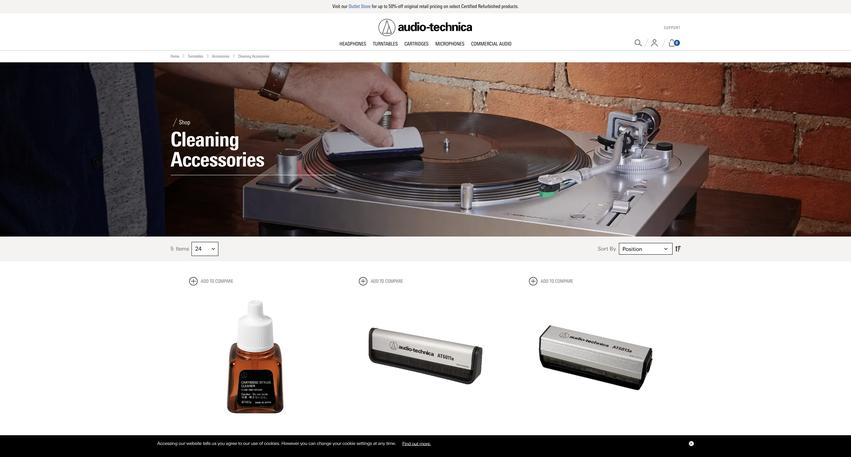 Task type: locate. For each thing, give the bounding box(es) containing it.
you left can
[[300, 441, 307, 447]]

at
[[373, 441, 377, 447]]

1 compare from the left
[[215, 279, 233, 284]]

breadcrumbs image right the home
[[182, 54, 185, 58]]

2 compare from the left
[[385, 279, 403, 284]]

0 vertical spatial cleaning accessories
[[238, 54, 269, 59]]

add to compare button
[[189, 277, 233, 286], [359, 277, 403, 286], [529, 277, 573, 286]]

compare
[[215, 279, 233, 284], [385, 279, 403, 284], [555, 279, 573, 284]]

turntables link
[[370, 41, 401, 47], [188, 53, 203, 60]]

cleaning down shop
[[171, 127, 239, 152]]

divider line image
[[662, 39, 666, 47], [171, 118, 179, 127]]

3 add to compare button from the left
[[529, 277, 573, 286]]

microphones link
[[432, 41, 468, 47]]

0 horizontal spatial add
[[201, 279, 209, 284]]

add for 'add to compare' button for at6011a image
[[371, 279, 379, 284]]

home
[[171, 54, 179, 59]]

headphones
[[340, 41, 366, 47]]

5
[[171, 246, 174, 252]]

store logo image
[[379, 19, 473, 36]]

view
[[238, 435, 250, 440]]

0 horizontal spatial our
[[179, 441, 185, 447]]

support
[[664, 26, 681, 30]]

add
[[201, 279, 209, 284], [371, 279, 379, 284], [541, 279, 549, 284]]

off
[[398, 3, 403, 9]]

1 horizontal spatial divider line image
[[662, 39, 666, 47]]

1 horizontal spatial carrat down image
[[664, 248, 668, 251]]

0 horizontal spatial add to compare button
[[189, 277, 233, 286]]

1 breadcrumbs image from the left
[[182, 54, 185, 58]]

2 horizontal spatial add to compare
[[541, 279, 573, 284]]

accessing
[[157, 441, 177, 447]]

turntables link right home link
[[188, 53, 203, 60]]

0 horizontal spatial carrat down image
[[212, 248, 215, 251]]

0 horizontal spatial turntables
[[188, 54, 203, 59]]

1 horizontal spatial our
[[243, 441, 250, 447]]

1 horizontal spatial add to compare button
[[359, 277, 403, 286]]

accessories for breadcrumbs image
[[252, 54, 269, 59]]

our left the website
[[179, 441, 185, 447]]

1 vertical spatial cleaning
[[171, 127, 239, 152]]

2 add to compare from the left
[[371, 279, 403, 284]]

2 breadcrumbs image from the left
[[206, 54, 209, 58]]

0 vertical spatial divider line image
[[662, 39, 666, 47]]

2 add to compare button from the left
[[359, 277, 403, 286]]

microphones
[[435, 41, 465, 47]]

compare for 'add to compare' button associated with at607a image
[[215, 279, 233, 284]]

carrat down image left set descending direction image
[[664, 248, 668, 251]]

however
[[281, 441, 299, 447]]

1 vertical spatial turntables link
[[188, 53, 203, 60]]

2 horizontal spatial add to compare button
[[529, 277, 573, 286]]

3 add to compare from the left
[[541, 279, 573, 284]]

find out more. link
[[397, 439, 436, 449]]

1 horizontal spatial breadcrumbs image
[[206, 54, 209, 58]]

3 add from the left
[[541, 279, 549, 284]]

add for 'add to compare' button associated with at607a image
[[201, 279, 209, 284]]

audio
[[499, 41, 512, 47]]

our for accessing
[[179, 441, 185, 447]]

0 vertical spatial cleaning
[[238, 54, 251, 59]]

0 horizontal spatial compare
[[215, 279, 233, 284]]

carrat down image
[[212, 248, 215, 251], [664, 248, 668, 251]]

0 horizontal spatial breadcrumbs image
[[182, 54, 185, 58]]

accessing our website tells us you agree to our use of cookies. however you can change your cookie settings at any time.
[[157, 441, 397, 447]]

website
[[186, 441, 202, 447]]

can
[[309, 441, 316, 447]]

0 horizontal spatial you
[[218, 441, 225, 447]]

breadcrumbs image for accessories
[[206, 54, 209, 58]]

breadcrumbs image for turntables
[[182, 54, 185, 58]]

cleaning accessories
[[238, 54, 269, 59], [171, 127, 264, 172]]

1 vertical spatial divider line image
[[171, 118, 179, 127]]

divider line image
[[644, 39, 648, 47]]

cartridges link
[[401, 41, 432, 47]]

any
[[378, 441, 385, 447]]

you
[[218, 441, 225, 447], [300, 441, 307, 447]]

breadcrumbs image left accessories link
[[206, 54, 209, 58]]

0 link
[[668, 39, 681, 47]]

2 horizontal spatial add
[[541, 279, 549, 284]]

0 vertical spatial turntables
[[373, 41, 398, 47]]

turntables right the home
[[188, 54, 203, 59]]

you right the us
[[218, 441, 225, 447]]

0 horizontal spatial divider line image
[[171, 118, 179, 127]]

0 vertical spatial turntables link
[[370, 41, 401, 47]]

50%-
[[389, 3, 398, 9]]

up
[[378, 3, 383, 9]]

1 add to compare button from the left
[[189, 277, 233, 286]]

2 add from the left
[[371, 279, 379, 284]]

2 horizontal spatial compare
[[555, 279, 573, 284]]

view product
[[238, 435, 273, 440]]

refurbished
[[478, 3, 500, 9]]

1 horizontal spatial turntables
[[373, 41, 398, 47]]

1 horizontal spatial add
[[371, 279, 379, 284]]

0
[[676, 41, 678, 45]]

1 horizontal spatial add to compare
[[371, 279, 403, 284]]

1 add to compare from the left
[[201, 279, 233, 284]]

to for at6013a image
[[550, 279, 554, 284]]

outlet
[[349, 3, 360, 9]]

0 horizontal spatial add to compare
[[201, 279, 233, 284]]

visit
[[332, 3, 340, 9]]

0 horizontal spatial turntables link
[[188, 53, 203, 60]]

out
[[412, 441, 418, 447]]

compare for 'add to compare' button for at6011a image
[[385, 279, 403, 284]]

view product link
[[225, 431, 287, 445]]

products.
[[502, 3, 519, 9]]

carrat down image right 'items'
[[212, 248, 215, 251]]

for
[[372, 3, 377, 9]]

certified
[[461, 3, 477, 9]]

1 horizontal spatial you
[[300, 441, 307, 447]]

2 horizontal spatial our
[[341, 3, 348, 9]]

add to compare for at6013a image
[[541, 279, 573, 284]]

our down view
[[243, 441, 250, 447]]

turntables left cartridges
[[373, 41, 398, 47]]

1 you from the left
[[218, 441, 225, 447]]

accessories
[[212, 54, 229, 59], [252, 54, 269, 59], [171, 148, 264, 172]]

cleaning inside cleaning accessories
[[171, 127, 239, 152]]

use
[[251, 441, 258, 447]]

to
[[384, 3, 388, 9], [210, 279, 214, 284], [380, 279, 384, 284], [550, 279, 554, 284], [238, 441, 242, 447]]

our
[[341, 3, 348, 9], [179, 441, 185, 447], [243, 441, 250, 447]]

our right visit
[[341, 3, 348, 9]]

support link
[[664, 26, 681, 30]]

turntables link left cartridges
[[370, 41, 401, 47]]

cleaning
[[238, 54, 251, 59], [171, 127, 239, 152]]

us
[[212, 441, 216, 447]]

1 carrat down image from the left
[[212, 248, 215, 251]]

1 horizontal spatial compare
[[385, 279, 403, 284]]

turntables
[[373, 41, 398, 47], [188, 54, 203, 59]]

3 compare from the left
[[555, 279, 573, 284]]

add to compare
[[201, 279, 233, 284], [371, 279, 403, 284], [541, 279, 573, 284]]

cleaning right breadcrumbs image
[[238, 54, 251, 59]]

1 add from the left
[[201, 279, 209, 284]]

home link
[[171, 53, 179, 60]]

breadcrumbs image
[[182, 54, 185, 58], [206, 54, 209, 58]]

1 vertical spatial turntables
[[188, 54, 203, 59]]

add to compare button for at6011a image
[[359, 277, 403, 286]]



Task type: describe. For each thing, give the bounding box(es) containing it.
settings
[[357, 441, 372, 447]]

pricing
[[430, 3, 443, 9]]

shop
[[179, 119, 190, 126]]

accessories link
[[212, 53, 229, 60]]

tells
[[203, 441, 211, 447]]

to for at6011a image
[[380, 279, 384, 284]]

cookies.
[[264, 441, 280, 447]]

more.
[[420, 441, 431, 447]]

magnifying glass image
[[635, 39, 642, 47]]

basket image
[[668, 39, 676, 47]]

find
[[402, 441, 411, 447]]

of
[[259, 441, 263, 447]]

set descending direction image
[[675, 245, 681, 253]]

add to compare button for at607a image
[[189, 277, 233, 286]]

accessories for divider line image to the bottom
[[171, 148, 264, 172]]

1 vertical spatial cleaning accessories
[[171, 127, 264, 172]]

to for at607a image
[[210, 279, 214, 284]]

cleaning accessories image
[[0, 62, 851, 237]]

cookie
[[342, 441, 355, 447]]

find out more.
[[402, 441, 431, 447]]

headphones link
[[336, 41, 370, 47]]

at6013a image
[[529, 291, 662, 424]]

your
[[333, 441, 341, 447]]

add to compare button for at6013a image
[[529, 277, 573, 286]]

cleaning for breadcrumbs image
[[238, 54, 251, 59]]

store
[[361, 3, 371, 9]]

agree
[[226, 441, 237, 447]]

visit our outlet store for up to 50%-off original retail pricing on select certified refurbished products.
[[332, 3, 519, 9]]

cartridges
[[405, 41, 429, 47]]

breadcrumbs image
[[232, 54, 235, 58]]

add to compare for at6011a image
[[371, 279, 403, 284]]

retail
[[419, 3, 429, 9]]

our for visit
[[341, 3, 348, 9]]

commercial audio
[[471, 41, 512, 47]]

time.
[[386, 441, 396, 447]]

by
[[610, 246, 616, 252]]

cleaning for divider line image to the bottom
[[171, 127, 239, 152]]

2 you from the left
[[300, 441, 307, 447]]

add for at6013a image 'add to compare' button
[[541, 279, 549, 284]]

original
[[404, 3, 418, 9]]

at6011a image
[[359, 291, 492, 424]]

commercial audio link
[[468, 41, 515, 47]]

at607a image
[[189, 291, 322, 424]]

sort
[[598, 246, 608, 252]]

change
[[317, 441, 331, 447]]

on
[[444, 3, 448, 9]]

compare for at6013a image 'add to compare' button
[[555, 279, 573, 284]]

commercial
[[471, 41, 498, 47]]

items
[[176, 246, 189, 252]]

outlet store link
[[349, 3, 371, 9]]

cross image
[[690, 443, 692, 446]]

select
[[449, 3, 460, 9]]

sort by
[[598, 246, 616, 252]]

2 carrat down image from the left
[[664, 248, 668, 251]]

product
[[252, 435, 273, 440]]

1 horizontal spatial turntables link
[[370, 41, 401, 47]]

add to compare for at607a image
[[201, 279, 233, 284]]

5 items
[[171, 246, 189, 252]]



Task type: vqa. For each thing, say whether or not it's contained in the screenshot.
2nd Compare from the left
yes



